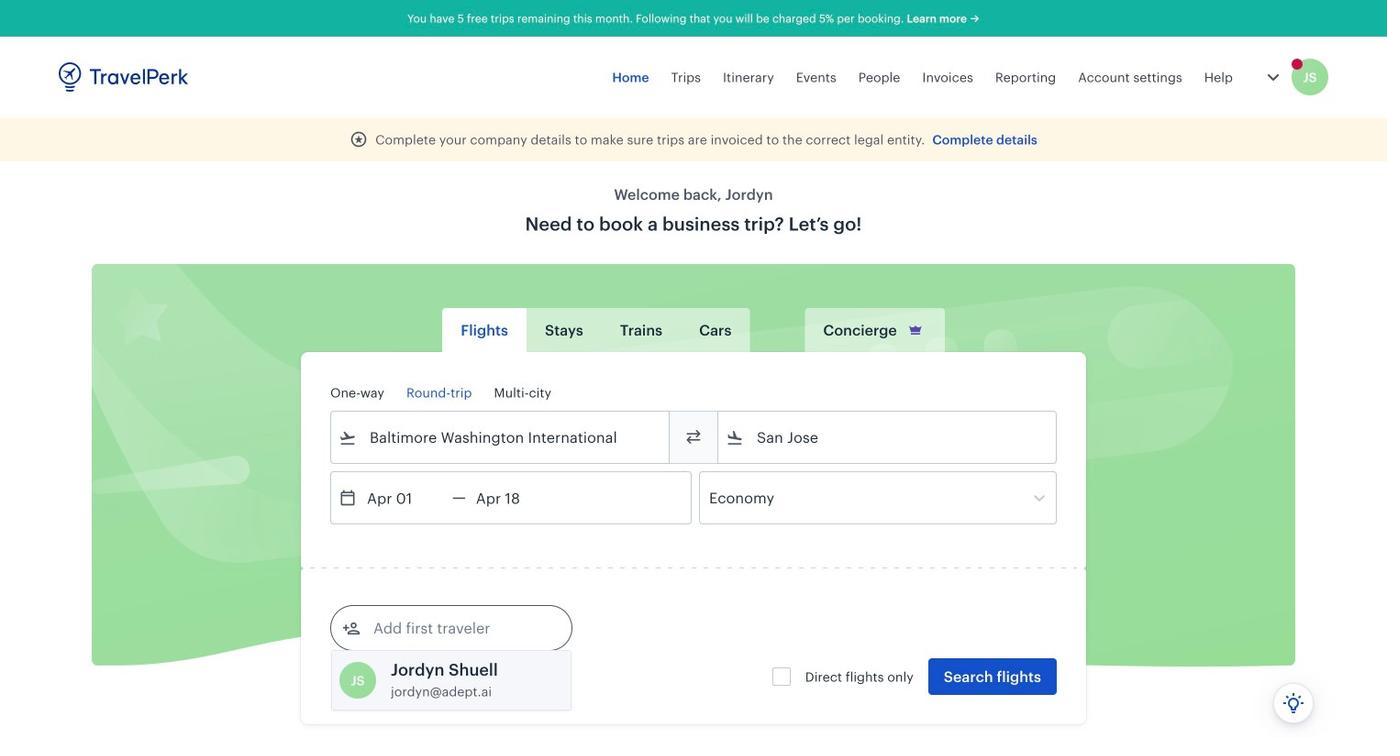 Task type: locate. For each thing, give the bounding box(es) containing it.
Return text field
[[466, 473, 561, 524]]

From search field
[[357, 423, 645, 452]]



Task type: describe. For each thing, give the bounding box(es) containing it.
To search field
[[744, 423, 1032, 452]]

Depart text field
[[357, 473, 452, 524]]

Add first traveler search field
[[361, 614, 552, 643]]



Task type: vqa. For each thing, say whether or not it's contained in the screenshot.
Move backward to switch to the previous month. IMAGE on the bottom left of the page
no



